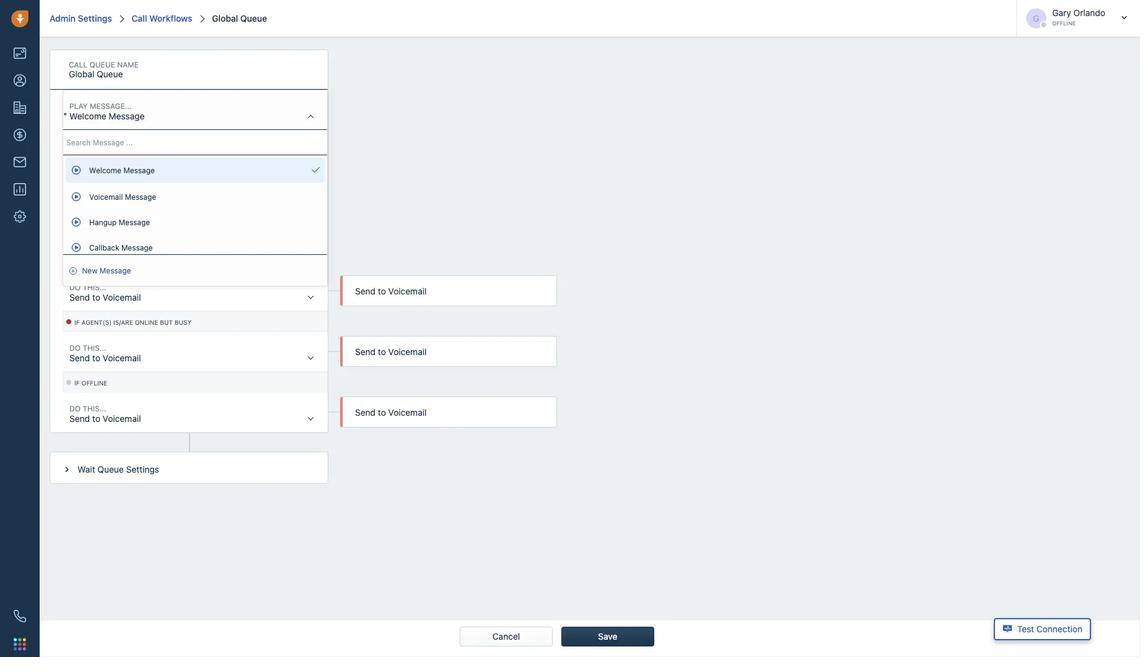 Task type: locate. For each thing, give the bounding box(es) containing it.
voicemail
[[89, 193, 123, 201], [388, 287, 427, 297], [103, 292, 141, 303], [388, 347, 427, 357], [103, 353, 141, 363], [388, 408, 427, 418], [103, 414, 141, 424]]

play down group icon
[[86, 166, 101, 175]]

hangup message
[[89, 218, 150, 227]]

agents up hangup message
[[111, 191, 139, 202]]

1 vertical spatial but
[[160, 319, 173, 327]]

2 is/are from the top
[[113, 319, 133, 327]]

agent(s) for if agent(s) is/are online but not answering
[[82, 259, 112, 266]]

freshworks switcher image
[[14, 639, 26, 651]]

1 play from the top
[[86, 166, 101, 175]]

settings
[[78, 13, 112, 23], [126, 465, 159, 475]]

2 vertical spatial send to voicemail button
[[63, 393, 327, 433]]

settings right the wait
[[126, 465, 159, 475]]

all
[[94, 151, 104, 161], [99, 191, 109, 202]]

admin settings
[[50, 13, 112, 23]]

online
[[135, 259, 158, 266], [135, 319, 158, 327]]

if down add circle image
[[74, 319, 80, 327]]

0 vertical spatial agents
[[106, 151, 134, 161]]

agent(s)
[[82, 259, 112, 266], [82, 319, 112, 327]]

0 vertical spatial agent(s)
[[82, 259, 112, 266]]

2 play from the top
[[86, 193, 101, 201]]

welcome
[[69, 111, 106, 121], [89, 166, 121, 175]]

1 is/are from the top
[[113, 259, 133, 266]]

if left offline
[[74, 380, 80, 387]]

1 vertical spatial online
[[135, 319, 158, 327]]

to
[[378, 287, 386, 297], [92, 292, 100, 303], [378, 347, 386, 357], [92, 353, 100, 363], [378, 408, 386, 418], [92, 414, 100, 424]]

1 vertical spatial all
[[99, 191, 109, 202]]

0 horizontal spatial *
[[63, 111, 67, 121]]

test
[[1017, 625, 1034, 635]]

0 vertical spatial settings
[[78, 13, 112, 23]]

if up add circle image
[[74, 259, 80, 266]]

3 option from the top
[[66, 211, 325, 234]]

0 vertical spatial *
[[63, 111, 67, 121]]

welcome message up all agents
[[69, 111, 145, 121]]

0 horizontal spatial queue
[[97, 465, 124, 475]]

settings right admin
[[78, 13, 112, 23]]

0 vertical spatial if
[[74, 259, 80, 266]]

send to voicemail button
[[63, 272, 327, 312], [63, 333, 327, 372], [63, 393, 327, 433]]

0 vertical spatial send to voicemail button
[[63, 272, 327, 312]]

1 but from the top
[[160, 259, 173, 266]]

but left busy
[[160, 319, 173, 327]]

2 agent(s) from the top
[[82, 319, 112, 327]]

wait
[[77, 465, 95, 475]]

agent(s) down the new
[[82, 319, 112, 327]]

queue right global
[[240, 13, 267, 23]]

cancel link
[[485, 628, 527, 647]]

if offline
[[74, 380, 107, 387]]

0 vertical spatial online
[[135, 259, 158, 266]]

message
[[109, 111, 145, 121], [123, 166, 155, 175], [125, 193, 156, 201], [119, 218, 150, 227], [121, 243, 153, 252], [100, 266, 131, 275]]

3 if from the top
[[74, 380, 80, 387]]

welcome message button
[[63, 90, 327, 130]]

g
[[1033, 13, 1039, 23]]

calling
[[69, 191, 97, 202]]

welcome down all agents
[[89, 166, 121, 175]]

welcome up group icon
[[69, 111, 106, 121]]

is/are down new message at the top
[[113, 319, 133, 327]]

is/are down 'callback message'
[[113, 259, 133, 266]]

0 vertical spatial welcome message
[[69, 111, 145, 121]]

2 online from the top
[[135, 319, 158, 327]]

4 option from the top
[[66, 236, 325, 259]]

2 but from the top
[[160, 319, 173, 327]]

send
[[355, 287, 376, 297], [69, 292, 90, 303], [355, 347, 376, 357], [69, 353, 90, 363], [355, 408, 376, 418], [69, 414, 90, 424]]

1 horizontal spatial settings
[[126, 465, 159, 475]]

play for callback
[[86, 243, 101, 252]]

welcome message down all agents
[[89, 166, 155, 175]]

global
[[212, 13, 238, 23]]

0 vertical spatial is/are
[[113, 259, 133, 266]]

agents right group icon
[[106, 151, 134, 161]]

play up the new
[[86, 243, 101, 252]]

if
[[74, 259, 80, 266], [74, 319, 80, 327], [74, 380, 80, 387]]

0 vertical spatial all
[[94, 151, 104, 161]]

1 vertical spatial send to voicemail button
[[63, 333, 327, 372]]

1 vertical spatial queue
[[97, 465, 124, 475]]

1 vertical spatial is/are
[[113, 319, 133, 327]]

3 play from the top
[[86, 218, 101, 227]]

if for if agent(s)  is/are online but busy
[[74, 319, 80, 327]]

send to voicemail
[[355, 287, 427, 297], [69, 292, 141, 303], [355, 347, 427, 357], [69, 353, 141, 363], [355, 408, 427, 418], [69, 414, 141, 424]]

2 if from the top
[[74, 319, 80, 327]]

is/are
[[113, 259, 133, 266], [113, 319, 133, 327]]

gary orlando offline
[[1052, 8, 1105, 27]]

online left busy
[[135, 319, 158, 327]]

2 vertical spatial if
[[74, 380, 80, 387]]

0 vertical spatial welcome
[[69, 111, 106, 121]]

new message
[[82, 266, 131, 275]]

all right calling
[[99, 191, 109, 202]]

online for busy
[[135, 319, 158, 327]]

online down 'callback message'
[[135, 259, 158, 266]]

message down calling all agents simultaneously
[[119, 218, 150, 227]]

agents
[[106, 151, 134, 161], [111, 191, 139, 202]]

*
[[63, 111, 67, 121], [69, 151, 73, 161]]

message up all agents
[[109, 111, 145, 121]]

1 horizontal spatial queue
[[240, 13, 267, 23]]

1 vertical spatial agents
[[111, 191, 139, 202]]

queue
[[240, 13, 267, 23], [97, 465, 124, 475]]

1 if from the top
[[74, 259, 80, 266]]

0 vertical spatial queue
[[240, 13, 267, 23]]

option
[[66, 158, 325, 183], [66, 185, 325, 208], [66, 211, 325, 234], [66, 236, 325, 259]]

1 agent(s) from the top
[[82, 259, 112, 266]]

1 online from the top
[[135, 259, 158, 266]]

queue for global
[[240, 13, 267, 23]]

4 play from the top
[[86, 243, 101, 252]]

connection
[[1036, 625, 1082, 635]]

welcome message
[[69, 111, 145, 121], [89, 166, 155, 175]]

but
[[160, 259, 173, 266], [160, 319, 173, 327]]

0 vertical spatial but
[[160, 259, 173, 266]]

save
[[598, 632, 617, 643]]

queue right the wait
[[97, 465, 124, 475]]

1 vertical spatial if
[[74, 319, 80, 327]]

message up calling all agents simultaneously
[[123, 166, 155, 175]]

1 vertical spatial settings
[[126, 465, 159, 475]]

1 vertical spatial *
[[69, 151, 73, 161]]

agent(s) up the new
[[82, 259, 112, 266]]

3 send to voicemail button from the top
[[63, 393, 327, 433]]

but left not
[[160, 259, 173, 266]]

play up the hangup
[[86, 193, 101, 201]]

play
[[86, 166, 101, 175], [86, 193, 101, 201], [86, 218, 101, 227], [86, 243, 101, 252]]

calling all agents simultaneously
[[69, 191, 202, 202]]

1 vertical spatial agent(s)
[[82, 319, 112, 327]]

queue for wait
[[97, 465, 124, 475]]

play up callback
[[86, 218, 101, 227]]

None field
[[63, 59, 277, 89], [63, 221, 328, 250], [63, 59, 277, 89], [63, 221, 328, 250]]

offline
[[1052, 20, 1076, 27]]

all right group icon
[[94, 151, 104, 161]]



Task type: vqa. For each thing, say whether or not it's contained in the screenshot.
"All Agents" "button"
yes



Task type: describe. For each thing, give the bounding box(es) containing it.
hangup
[[89, 218, 117, 227]]

Search Message ... search field
[[63, 130, 327, 155]]

welcome inside dropdown button
[[69, 111, 106, 121]]

but for busy
[[160, 319, 173, 327]]

call
[[132, 13, 147, 23]]

2 send to voicemail button from the top
[[63, 333, 327, 372]]

offline
[[82, 380, 107, 387]]

play for voicemail
[[86, 193, 101, 201]]

simultaneously
[[142, 191, 202, 202]]

1 vertical spatial welcome message
[[89, 166, 155, 175]]

1 option from the top
[[66, 158, 325, 183]]

2 option from the top
[[66, 185, 325, 208]]

global queue
[[212, 13, 267, 23]]

call workflows link
[[129, 13, 192, 23]]

play for hangup
[[86, 218, 101, 227]]

but for not
[[160, 259, 173, 266]]

phone element
[[7, 605, 32, 629]]

if agent(s) is/are online but not answering
[[74, 259, 228, 266]]

agent(s) for if agent(s)  is/are online but busy
[[82, 319, 112, 327]]

busy
[[175, 319, 191, 327]]

0 horizontal spatial settings
[[78, 13, 112, 23]]

call workflows
[[132, 13, 192, 23]]

add circle image
[[69, 268, 80, 276]]

if agent(s)  is/are online but busy
[[74, 319, 191, 327]]

orlando
[[1073, 8, 1105, 18]]

message inside dropdown button
[[109, 111, 145, 121]]

voicemail message
[[89, 193, 156, 201]]

message down 'callback message'
[[100, 266, 131, 275]]

gary
[[1052, 8, 1071, 18]]

new
[[82, 266, 98, 275]]

admin settings link
[[50, 13, 112, 23]]

1 vertical spatial welcome
[[89, 166, 121, 175]]

wait queue settings
[[77, 465, 159, 475]]

group image
[[76, 150, 89, 164]]

all inside button
[[94, 151, 104, 161]]

tick image
[[312, 163, 320, 178]]

workflows
[[149, 13, 192, 23]]

callback message
[[89, 243, 153, 252]]

callback
[[89, 243, 119, 252]]

online for not
[[135, 259, 158, 266]]

1 send to voicemail button from the top
[[63, 272, 327, 312]]

if for if agent(s) is/are online but not answering
[[74, 259, 80, 266]]

1 horizontal spatial *
[[69, 151, 73, 161]]

test connection
[[1017, 625, 1082, 635]]

is/are for if agent(s) is/are online but not answering
[[113, 259, 133, 266]]

answering
[[190, 259, 228, 266]]

all agents
[[94, 151, 134, 161]]

message up if agent(s) is/are online but not answering
[[121, 243, 153, 252]]

is/are for if agent(s)  is/are online but busy
[[113, 319, 133, 327]]

admin
[[50, 13, 76, 23]]

welcome message inside welcome message dropdown button
[[69, 111, 145, 121]]

play for welcome
[[86, 166, 101, 175]]

agents inside button
[[106, 151, 134, 161]]

phone image
[[14, 611, 26, 623]]

all agents button
[[69, 131, 327, 170]]

message up hangup message
[[125, 193, 156, 201]]

cancel
[[492, 632, 520, 643]]

not
[[175, 259, 188, 266]]



